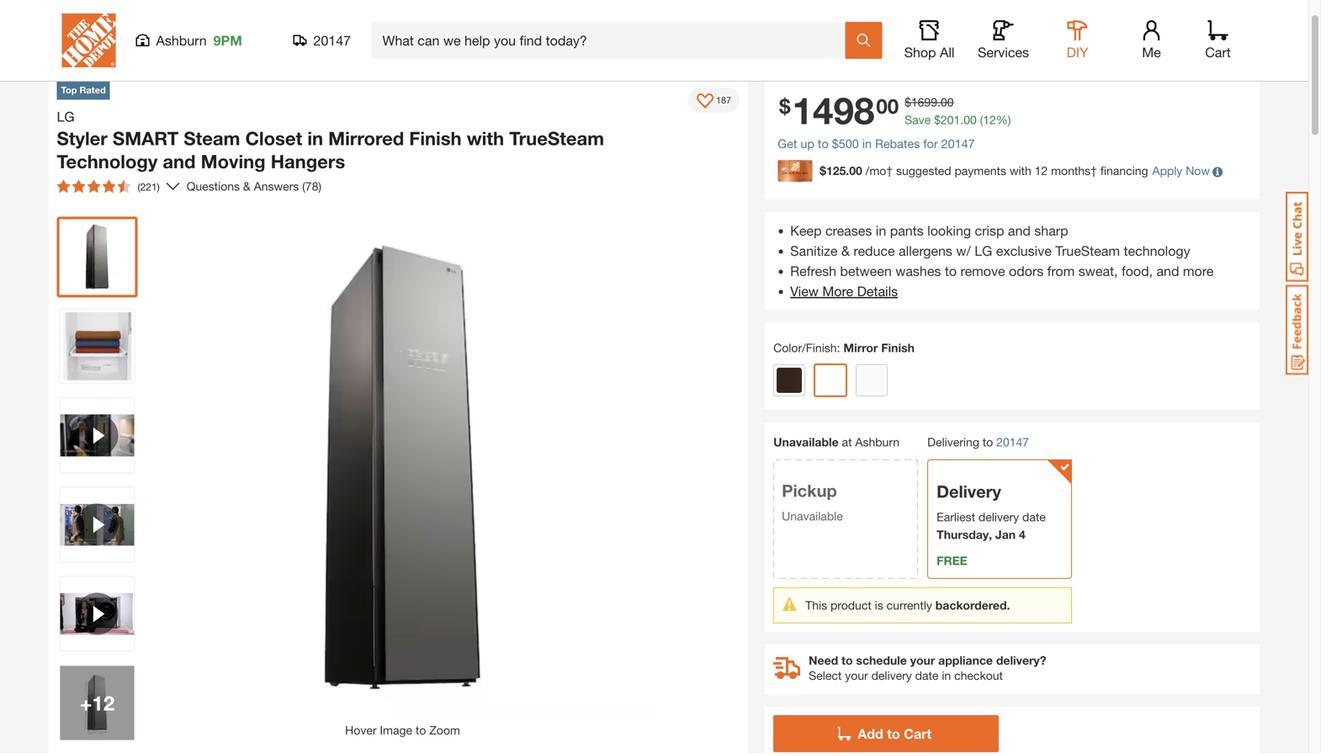 Task type: locate. For each thing, give the bounding box(es) containing it.
0 horizontal spatial delivery
[[872, 669, 912, 683]]

20147 right 'steaming'
[[314, 32, 351, 48]]

apply now link
[[1153, 164, 1211, 178]]

0 vertical spatial delivery
[[979, 510, 1020, 524]]

store left so
[[1122, 42, 1146, 54]]

select
[[809, 669, 842, 683]]

. left (
[[961, 113, 964, 127]]

12
[[983, 113, 997, 127], [1035, 164, 1048, 178], [92, 691, 115, 715]]

product
[[831, 599, 872, 613]]

finish
[[409, 127, 462, 149], [882, 341, 915, 355]]

cart right add
[[904, 726, 932, 742]]

to right need
[[842, 654, 853, 668]]

and up exclusive
[[1008, 222, 1031, 238]]

in inside lg styler smart steam closet in mirrored finish with truesteam technology and moving hangers
[[308, 127, 323, 149]]

lg right w/
[[975, 243, 993, 259]]

delivery up jan
[[979, 510, 1020, 524]]

with
[[467, 127, 504, 149], [1010, 164, 1032, 178]]

in down appliance
[[942, 669, 951, 683]]

and down technology on the right top of page
[[1157, 263, 1180, 279]]

0 horizontal spatial 00
[[877, 94, 899, 118]]

so
[[1149, 42, 1163, 54]]

(221) button
[[50, 173, 166, 200]]

0 vertical spatial 12
[[983, 113, 997, 127]]

(221)
[[138, 181, 160, 193]]

in up reduce
[[876, 222, 887, 238]]

# left cart link
[[1189, 42, 1195, 54]]

to inside the keep creases in pants looking crisp and sharp sanitize & reduce allergens w/ lg exclusive truesteam technology refresh between washes to remove odors from sweat, food, and more view more details
[[945, 263, 957, 279]]

0 horizontal spatial steam
[[184, 127, 240, 149]]

delivery down schedule
[[872, 669, 912, 683]]

1 vertical spatial 20147
[[942, 137, 975, 151]]

187 button
[[688, 88, 740, 113]]

& down creases
[[842, 243, 850, 259]]

creases
[[826, 222, 872, 238]]

0 horizontal spatial truesteam
[[509, 127, 604, 149]]

your down schedule
[[845, 669, 869, 683]]

2 horizontal spatial $
[[934, 113, 941, 127]]

technology
[[1124, 243, 1191, 259]]

1 vertical spatial &
[[243, 179, 251, 193]]

1 horizontal spatial sku
[[1166, 42, 1186, 54]]

steam left 'closets'
[[382, 43, 421, 59]]

for
[[924, 137, 938, 151]]

mirror finish image
[[818, 368, 844, 393]]

%)
[[997, 113, 1011, 127]]

3 / from the left
[[371, 44, 375, 58]]

0 horizontal spatial finish
[[409, 127, 462, 149]]

store right the s3mfbn
[[1000, 42, 1024, 54]]

00 left save
[[877, 94, 899, 118]]

sku right so
[[1166, 42, 1186, 54]]

appliances link
[[110, 43, 177, 59]]

0 horizontal spatial .
[[938, 95, 941, 109]]

/mo†
[[866, 164, 893, 178]]

1 vertical spatial cart
[[904, 726, 932, 742]]

refresh
[[791, 263, 837, 279]]

1 horizontal spatial 12
[[983, 113, 997, 127]]

lg link
[[57, 106, 81, 127]]

1 horizontal spatial .
[[961, 113, 964, 127]]

2 vertical spatial 20147
[[997, 435, 1030, 449]]

to left 20147 link
[[983, 435, 994, 449]]

1 horizontal spatial and
[[1008, 222, 1031, 238]]

home
[[57, 43, 93, 59]]

2 vertical spatial and
[[1157, 263, 1180, 279]]

and down smart
[[163, 150, 196, 173]]

0 vertical spatial truesteam
[[509, 127, 604, 149]]

0 vertical spatial steam
[[382, 43, 421, 59]]

6308225649112 image
[[60, 488, 134, 562]]

2 horizontal spatial /
[[371, 44, 375, 58]]

suggested
[[897, 164, 952, 178]]

white image
[[860, 368, 885, 393]]

0 horizontal spatial with
[[467, 127, 504, 149]]

cart right so
[[1206, 44, 1231, 60]]

0 vertical spatial lg
[[57, 109, 75, 125]]

steam up moving
[[184, 127, 240, 149]]

1 vertical spatial truesteam
[[1056, 243, 1120, 259]]

1 horizontal spatial delivery
[[979, 510, 1020, 524]]

store
[[1000, 42, 1024, 54], [1122, 42, 1146, 54]]

technology
[[57, 150, 158, 173]]

cart link
[[1200, 20, 1237, 61]]

to left zoom
[[416, 724, 426, 737]]

$ up get
[[780, 94, 791, 118]]

0 horizontal spatial 1004716919
[[1059, 42, 1115, 54]]

$ 1498 00 $ 1699 . 00 save $ 201 . 00 ( 12 %)
[[780, 88, 1011, 132]]

00 up 201
[[941, 95, 954, 109]]

0 vertical spatial .
[[938, 95, 941, 109]]

0 vertical spatial cart
[[1206, 44, 1231, 60]]

get up to $500 in  rebates for 20147
[[778, 137, 975, 151]]

1 horizontal spatial 00
[[941, 95, 954, 109]]

/ right supplies
[[371, 44, 375, 58]]

00 left (
[[964, 113, 977, 127]]

free
[[937, 554, 968, 568]]

date up 4
[[1023, 510, 1046, 524]]

$125.00
[[820, 164, 863, 178]]

1 vertical spatial 12
[[1035, 164, 1048, 178]]

finish inside lg styler smart steam closet in mirrored finish with truesteam technology and moving hangers
[[409, 127, 462, 149]]

1 horizontal spatial date
[[1023, 510, 1046, 524]]

schedule
[[856, 654, 907, 668]]

questions
[[187, 179, 240, 193]]

with inside lg styler smart steam closet in mirrored finish with truesteam technology and moving hangers
[[467, 127, 504, 149]]

/ left ironing
[[184, 44, 188, 58]]

1004716919 left me
[[1059, 42, 1115, 54]]

1 horizontal spatial cart
[[1206, 44, 1231, 60]]

shop all button
[[903, 20, 957, 61]]

to right add
[[888, 726, 900, 742]]

lg down top
[[57, 109, 75, 125]]

1 vertical spatial .
[[961, 113, 964, 127]]

1 vertical spatial ashburn
[[856, 435, 900, 449]]

to
[[818, 137, 829, 151], [945, 263, 957, 279], [983, 435, 994, 449], [842, 654, 853, 668], [416, 724, 426, 737], [888, 726, 900, 742]]

closet
[[245, 127, 302, 149]]

(78)
[[302, 179, 322, 193]]

keep
[[791, 222, 822, 238]]

1 horizontal spatial truesteam
[[1056, 243, 1120, 259]]

0 horizontal spatial your
[[845, 669, 869, 683]]

0 horizontal spatial 20147
[[314, 32, 351, 48]]

cart inside add to cart button
[[904, 726, 932, 742]]

ironing
[[194, 43, 236, 59]]

home / appliances / ironing & steaming supplies / steam closets
[[57, 43, 470, 59]]

00
[[877, 94, 899, 118], [941, 95, 954, 109], [964, 113, 977, 127]]

between
[[840, 263, 892, 279]]

delivery
[[979, 510, 1020, 524], [872, 669, 912, 683]]

in right $500
[[863, 137, 872, 151]]

.
[[938, 95, 941, 109], [961, 113, 964, 127]]

1 vertical spatial finish
[[882, 341, 915, 355]]

payments
[[955, 164, 1007, 178]]

1 vertical spatial date
[[916, 669, 939, 683]]

2 horizontal spatial 00
[[964, 113, 977, 127]]

2 vertical spatial &
[[842, 243, 850, 259]]

and
[[163, 150, 196, 173], [1008, 222, 1031, 238], [1157, 263, 1180, 279]]

remove
[[961, 263, 1006, 279]]

# right internet
[[847, 42, 853, 54]]

1 1004716919 from the left
[[1059, 42, 1115, 54]]

sku left diy
[[1027, 42, 1048, 54]]

finish right mirrored
[[409, 127, 462, 149]]

hover image to zoom
[[345, 724, 460, 737]]

0 horizontal spatial $
[[780, 94, 791, 118]]

(
[[980, 113, 983, 127]]

need
[[809, 654, 839, 668]]

0 vertical spatial ashburn
[[156, 32, 207, 48]]

mirror finish lg steam closets s3mfbn 40.1 image
[[60, 309, 134, 383]]

0 vertical spatial and
[[163, 150, 196, 173]]

1 horizontal spatial 1004716919
[[1198, 42, 1254, 54]]

/ right "home" link
[[100, 44, 104, 58]]

1 horizontal spatial steam
[[382, 43, 421, 59]]

appliances
[[110, 43, 177, 59]]

0 horizontal spatial /
[[100, 44, 104, 58]]

1004716919 right so
[[1198, 42, 1254, 54]]

financing
[[1101, 164, 1149, 178]]

1 horizontal spatial 20147
[[942, 137, 975, 151]]

lg
[[57, 109, 75, 125], [975, 243, 993, 259]]

1 horizontal spatial finish
[[882, 341, 915, 355]]

20147 right delivering
[[997, 435, 1030, 449]]

model
[[913, 42, 941, 54]]

date down appliance
[[916, 669, 939, 683]]

1 sku from the left
[[1027, 42, 1048, 54]]

to inside 'button'
[[416, 724, 426, 737]]

4.5 stars image
[[57, 180, 131, 193]]

20147 button
[[293, 32, 351, 49]]

0 vertical spatial finish
[[409, 127, 462, 149]]

sharp
[[1035, 222, 1069, 238]]

ashburn left 9pm
[[156, 32, 207, 48]]

1 vertical spatial and
[[1008, 222, 1031, 238]]

need to schedule your appliance delivery? select your delivery date in checkout
[[809, 654, 1047, 683]]

# left diy
[[1051, 42, 1056, 54]]

1 horizontal spatial /
[[184, 44, 188, 58]]

unavailable down pickup
[[782, 509, 843, 523]]

1 # from the left
[[847, 42, 853, 54]]

w/
[[957, 243, 971, 259]]

1 / from the left
[[100, 44, 104, 58]]

delivering to 20147
[[928, 435, 1030, 449]]

save
[[905, 113, 931, 127]]

4
[[1019, 528, 1026, 542]]

this product is currently backordered.
[[806, 599, 1011, 613]]

in up hangers
[[308, 127, 323, 149]]

& right ironing
[[239, 43, 248, 59]]

apply
[[1153, 164, 1183, 178]]

0 horizontal spatial store
[[1000, 42, 1024, 54]]

live chat image
[[1286, 192, 1309, 282]]

questions & answers (78)
[[187, 179, 322, 193]]

mirror finish lg steam closets s3mfbn 64.0 image
[[60, 220, 134, 294]]

0 vertical spatial date
[[1023, 510, 1046, 524]]

ashburn
[[156, 32, 207, 48], [856, 435, 900, 449]]

. up 201
[[938, 95, 941, 109]]

view more details link
[[791, 283, 898, 299]]

1 vertical spatial steam
[[184, 127, 240, 149]]

crisp
[[975, 222, 1005, 238]]

6211206981001 image
[[60, 399, 134, 473]]

187
[[716, 94, 732, 105]]

backordered.
[[936, 599, 1011, 613]]

cart inside cart link
[[1206, 44, 1231, 60]]

310921322
[[856, 42, 906, 54]]

4 # from the left
[[1189, 42, 1195, 54]]

0 vertical spatial 20147
[[314, 32, 351, 48]]

0 horizontal spatial cart
[[904, 726, 932, 742]]

0 vertical spatial your
[[911, 654, 936, 668]]

0 horizontal spatial date
[[916, 669, 939, 683]]

in inside the need to schedule your appliance delivery? select your delivery date in checkout
[[942, 669, 951, 683]]

to inside the need to schedule your appliance delivery? select your delivery date in checkout
[[842, 654, 853, 668]]

& down moving
[[243, 179, 251, 193]]

$ up save
[[905, 95, 912, 109]]

0 horizontal spatial lg
[[57, 109, 75, 125]]

moving
[[201, 150, 266, 173]]

0 vertical spatial with
[[467, 127, 504, 149]]

1 horizontal spatial ashburn
[[856, 435, 900, 449]]

ashburn right "at"
[[856, 435, 900, 449]]

image
[[380, 724, 413, 737]]

2 horizontal spatial 20147
[[997, 435, 1030, 449]]

months†
[[1052, 164, 1098, 178]]

:
[[837, 341, 841, 355]]

hover
[[345, 724, 377, 737]]

1 vertical spatial with
[[1010, 164, 1032, 178]]

1 horizontal spatial store
[[1122, 42, 1146, 54]]

1 vertical spatial delivery
[[872, 669, 912, 683]]

+ 12
[[80, 691, 115, 715]]

0 horizontal spatial sku
[[1027, 42, 1048, 54]]

0 horizontal spatial 12
[[92, 691, 115, 715]]

ashburn 9pm
[[156, 32, 242, 48]]

1 horizontal spatial lg
[[975, 243, 993, 259]]

your right schedule
[[911, 654, 936, 668]]

$ right save
[[934, 113, 941, 127]]

1 vertical spatial lg
[[975, 243, 993, 259]]

unavailable left "at"
[[774, 435, 839, 449]]

# right 'model'
[[944, 42, 950, 54]]

finish right mirror
[[882, 341, 915, 355]]

0 horizontal spatial and
[[163, 150, 196, 173]]

(221) link
[[50, 173, 180, 200]]

keep creases in pants looking crisp and sharp sanitize & reduce allergens w/ lg exclusive truesteam technology refresh between washes to remove odors from sweat, food, and more view more details
[[791, 222, 1214, 299]]

20147 down 201
[[942, 137, 975, 151]]

to down w/
[[945, 263, 957, 279]]

1 store from the left
[[1000, 42, 1024, 54]]



Task type: vqa. For each thing, say whether or not it's contained in the screenshot.
2nd # from the right
yes



Task type: describe. For each thing, give the bounding box(es) containing it.
view
[[791, 283, 819, 299]]

pickup unavailable
[[782, 481, 843, 523]]

apply now
[[1153, 164, 1211, 178]]

in inside the keep creases in pants looking crisp and sharp sanitize & reduce allergens w/ lg exclusive truesteam technology refresh between washes to remove odors from sweat, food, and more view more details
[[876, 222, 887, 238]]

top
[[61, 85, 77, 96]]

ironing & steaming supplies link
[[194, 43, 365, 59]]

shop
[[905, 44, 937, 60]]

1 vertical spatial your
[[845, 669, 869, 683]]

2 1004716919 from the left
[[1198, 42, 1254, 54]]

1 horizontal spatial $
[[905, 95, 912, 109]]

1 vertical spatial unavailable
[[782, 509, 843, 523]]

reduce
[[854, 243, 895, 259]]

to inside delivering to 20147
[[983, 435, 994, 449]]

0 horizontal spatial ashburn
[[156, 32, 207, 48]]

0 vertical spatial unavailable
[[774, 435, 839, 449]]

date inside the need to schedule your appliance delivery? select your delivery date in checkout
[[916, 669, 939, 683]]

lg inside lg styler smart steam closet in mirrored finish with truesteam technology and moving hangers
[[57, 109, 75, 125]]

1699
[[912, 95, 938, 109]]

pants
[[890, 222, 924, 238]]

truesteam inside lg styler smart steam closet in mirrored finish with truesteam technology and moving hangers
[[509, 127, 604, 149]]

details
[[857, 283, 898, 299]]

get
[[778, 137, 798, 151]]

2 horizontal spatial 12
[[1035, 164, 1048, 178]]

feedback link image
[[1286, 285, 1309, 375]]

20147 link
[[997, 434, 1030, 451]]

diy button
[[1051, 20, 1105, 61]]

mirrored
[[328, 127, 404, 149]]

0 vertical spatial &
[[239, 43, 248, 59]]

2 store from the left
[[1122, 42, 1146, 54]]

date inside delivery earliest delivery date thursday, jan 4
[[1023, 510, 1046, 524]]

hover image to zoom button
[[150, 217, 655, 740]]

truesteam inside the keep creases in pants looking crisp and sharp sanitize & reduce allergens w/ lg exclusive truesteam technology refresh between washes to remove odors from sweat, food, and more view more details
[[1056, 243, 1120, 259]]

color/finish
[[774, 341, 837, 355]]

add to cart
[[858, 726, 932, 742]]

this
[[806, 599, 828, 613]]

diy
[[1067, 44, 1089, 60]]

and inside lg styler smart steam closet in mirrored finish with truesteam technology and moving hangers
[[163, 150, 196, 173]]

to right up
[[818, 137, 829, 151]]

sweat,
[[1079, 263, 1118, 279]]

display image
[[697, 93, 714, 110]]

lg inside the keep creases in pants looking crisp and sharp sanitize & reduce allergens w/ lg exclusive truesteam technology refresh between washes to remove odors from sweat, food, and more view more details
[[975, 243, 993, 259]]

services button
[[977, 20, 1031, 61]]

add to cart button
[[774, 716, 999, 753]]

9pm
[[214, 32, 242, 48]]

& inside the keep creases in pants looking crisp and sharp sanitize & reduce allergens w/ lg exclusive truesteam technology refresh between washes to remove odors from sweat, food, and more view more details
[[842, 243, 850, 259]]

delivery earliest delivery date thursday, jan 4
[[937, 482, 1046, 542]]

more
[[1184, 263, 1214, 279]]

espresso image
[[777, 368, 802, 393]]

appliance
[[939, 654, 993, 668]]

now
[[1186, 164, 1211, 178]]

services
[[978, 44, 1030, 60]]

up
[[801, 137, 815, 151]]

unavailable at ashburn
[[774, 435, 900, 449]]

12 inside $ 1498 00 $ 1699 . 00 save $ 201 . 00 ( 12 %)
[[983, 113, 997, 127]]

looking
[[928, 222, 971, 238]]

pickup
[[782, 481, 837, 501]]

the home depot logo image
[[62, 13, 116, 67]]

me
[[1143, 44, 1162, 60]]

color/finish : mirror finish
[[774, 341, 915, 355]]

is
[[875, 599, 884, 613]]

1 horizontal spatial your
[[911, 654, 936, 668]]

3 # from the left
[[1051, 42, 1056, 54]]

more
[[823, 283, 854, 299]]

lg styler smart steam closet in mirrored finish with truesteam technology and moving hangers
[[57, 109, 604, 173]]

delivering
[[928, 435, 980, 449]]

delivery inside delivery earliest delivery date thursday, jan 4
[[979, 510, 1020, 524]]

6311390258112 image
[[60, 577, 134, 651]]

to inside button
[[888, 726, 900, 742]]

mirror
[[844, 341, 878, 355]]

2 / from the left
[[184, 44, 188, 58]]

thursday,
[[937, 528, 993, 542]]

apply now image
[[778, 160, 820, 182]]

delivery?
[[997, 654, 1047, 668]]

me button
[[1125, 20, 1179, 61]]

20147 inside delivering to 20147
[[997, 435, 1030, 449]]

s3mfbn
[[953, 42, 994, 54]]

home link
[[57, 43, 93, 59]]

rebates
[[875, 137, 920, 151]]

answers
[[254, 179, 299, 193]]

What can we help you find today? search field
[[383, 23, 845, 58]]

+
[[80, 691, 92, 715]]

odors
[[1009, 263, 1044, 279]]

internet # 310921322 model # s3mfbn store sku # 1004716919 store so sku # 1004716919
[[810, 42, 1254, 54]]

mirror finish lg steam closets s3mfbn a0.2 image
[[60, 666, 134, 740]]

1498
[[793, 88, 875, 132]]

2 sku from the left
[[1166, 42, 1186, 54]]

hangers
[[271, 150, 345, 173]]

2 horizontal spatial and
[[1157, 263, 1180, 279]]

20147 inside button
[[314, 32, 351, 48]]

2 vertical spatial 12
[[92, 691, 115, 715]]

internet
[[810, 42, 845, 54]]

allergens
[[899, 243, 953, 259]]

delivery inside the need to schedule your appliance delivery? select your delivery date in checkout
[[872, 669, 912, 683]]

1 horizontal spatial with
[[1010, 164, 1032, 178]]

zoom
[[430, 724, 460, 737]]

exclusive
[[996, 243, 1052, 259]]

steaming
[[252, 43, 309, 59]]

2 # from the left
[[944, 42, 950, 54]]

$125.00 /mo† suggested payments with 12 months† financing
[[820, 164, 1149, 178]]

supplies
[[312, 43, 365, 59]]

all
[[940, 44, 955, 60]]

add
[[858, 726, 884, 742]]

checkout
[[955, 669, 1003, 683]]

steam inside lg styler smart steam closet in mirrored finish with truesteam technology and moving hangers
[[184, 127, 240, 149]]



